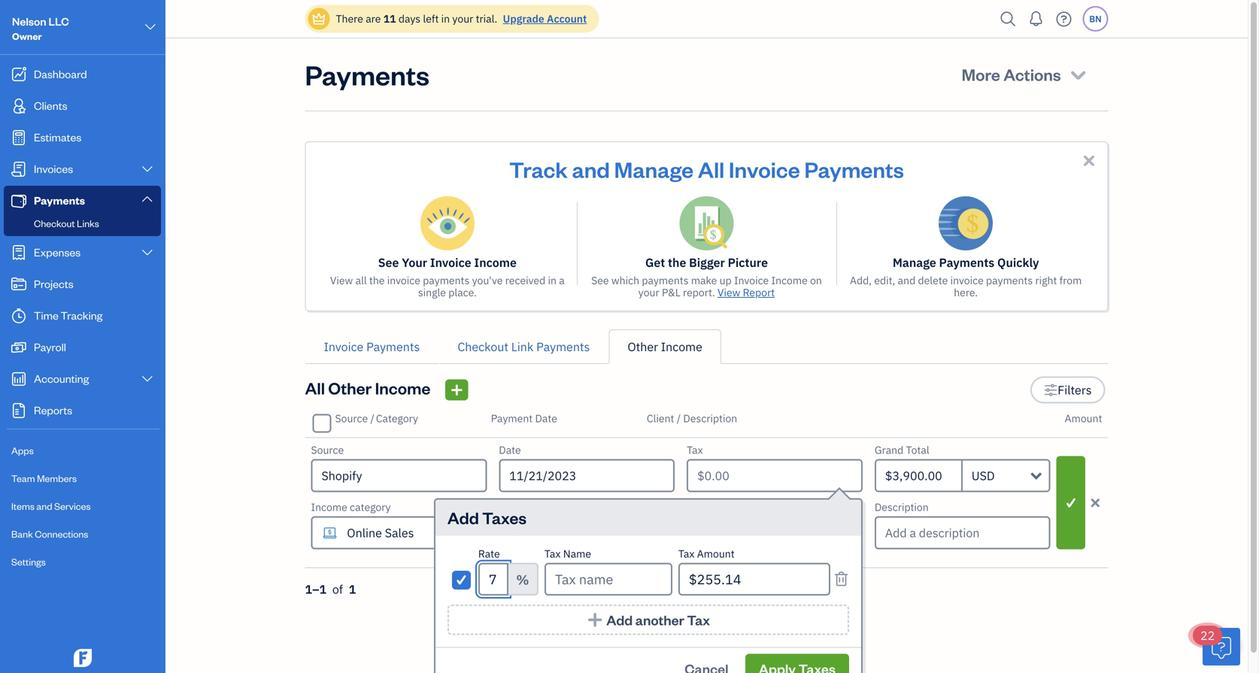 Task type: vqa. For each thing, say whether or not it's contained in the screenshot.
Co.
no



Task type: locate. For each thing, give the bounding box(es) containing it.
add inside add another tax button
[[606, 611, 633, 629]]

on
[[810, 273, 822, 287]]

0 horizontal spatial add
[[447, 507, 479, 528]]

tax for tax amount
[[678, 547, 695, 561]]

view left all
[[330, 273, 353, 287]]

2 horizontal spatial and
[[898, 273, 915, 287]]

check image
[[454, 572, 468, 587]]

all
[[355, 273, 367, 287]]

see left which
[[591, 273, 609, 287]]

view for view archived other income
[[635, 606, 660, 620]]

1 horizontal spatial the
[[668, 255, 686, 270]]

actions
[[1003, 64, 1061, 85]]

invoice for your
[[387, 273, 420, 287]]

1 vertical spatial see
[[591, 273, 609, 287]]

owner
[[12, 30, 42, 42]]

freshbooks image
[[71, 649, 95, 667]]

payments inside manage payments quickly add, edit, and delete invoice payments right from here.
[[986, 273, 1033, 287]]

the right all
[[369, 273, 385, 287]]

Source text field
[[313, 461, 485, 491]]

income down amount (usd) 'text box'
[[741, 606, 778, 620]]

payment method
[[499, 500, 580, 514]]

1 vertical spatial manage
[[893, 255, 936, 270]]

chevron large down image for invoices
[[140, 163, 154, 175]]

payment left method
[[499, 500, 541, 514]]

see inside see your invoice income view all the invoice payments you've received in a single place.
[[378, 255, 399, 270]]

members
[[37, 472, 77, 484]]

1 horizontal spatial manage
[[893, 255, 936, 270]]

all up get the bigger picture
[[698, 155, 724, 183]]

assign
[[687, 500, 718, 514]]

checkout
[[34, 217, 75, 229], [458, 339, 508, 355]]

0 vertical spatial in
[[441, 12, 450, 26]]

manage
[[614, 155, 694, 183], [893, 255, 936, 270]]

Date in MM/DD/YYYY format text field
[[499, 459, 675, 492]]

link
[[511, 339, 533, 355]]

payments inside see your invoice income view all the invoice payments you've received in a single place.
[[423, 273, 470, 287]]

checkout inside checkout link payments link
[[458, 339, 508, 355]]

add
[[447, 507, 479, 528], [606, 611, 633, 629]]

right
[[1035, 273, 1057, 287]]

your inside 'see which payments make up invoice income on your p&l report.'
[[638, 285, 659, 299]]

payments inside "link"
[[366, 339, 420, 355]]

description right client
[[683, 411, 737, 425]]

expenses
[[34, 245, 81, 259]]

0 vertical spatial checkout
[[34, 217, 75, 229]]

usd button
[[963, 459, 1050, 492]]

source for source
[[311, 443, 344, 457]]

1 horizontal spatial and
[[572, 155, 610, 183]]

0 vertical spatial add
[[447, 507, 479, 528]]

notifications image
[[1024, 4, 1048, 34]]

bn
[[1089, 13, 1102, 25]]

other up deleted
[[710, 606, 739, 620]]

chevron large down image inside payments link
[[140, 193, 154, 205]]

tax up or deleted
[[687, 611, 710, 629]]

0 horizontal spatial payments
[[423, 273, 470, 287]]

filters
[[1058, 382, 1092, 398]]

and right edit,
[[898, 273, 915, 287]]

payments for add,
[[986, 273, 1033, 287]]

sales
[[385, 525, 414, 541]]

your left trial.
[[452, 12, 473, 26]]

source for source / category
[[335, 411, 368, 425]]

tax amount
[[678, 547, 735, 561]]

view for view report
[[718, 285, 740, 299]]

category
[[376, 411, 418, 425]]

your left p&l
[[638, 285, 659, 299]]

close image
[[1080, 152, 1098, 169]]

other down which
[[627, 339, 658, 355]]

1 vertical spatial and
[[898, 273, 915, 287]]

0 vertical spatial amount
[[1065, 411, 1102, 425]]

payment for payment method
[[499, 500, 541, 514]]

0 horizontal spatial and
[[36, 500, 52, 512]]

report.
[[683, 285, 715, 299]]

apps
[[11, 444, 34, 457]]

2 invoice from the left
[[950, 273, 984, 287]]

edit,
[[874, 273, 895, 287]]

0 horizontal spatial other
[[328, 377, 372, 399]]

1 horizontal spatial invoice
[[950, 273, 984, 287]]

chevrondown image
[[1068, 64, 1089, 85]]

0 vertical spatial other
[[627, 339, 658, 355]]

income up you've
[[474, 255, 517, 270]]

assign to client
[[687, 500, 759, 514]]

bank connections
[[11, 528, 88, 540]]

2 vertical spatial and
[[36, 500, 52, 512]]

add right plus "image"
[[606, 611, 633, 629]]

0 horizontal spatial manage
[[614, 155, 694, 183]]

other income link
[[609, 329, 721, 364]]

and right items
[[36, 500, 52, 512]]

other up source / category
[[328, 377, 372, 399]]

0 vertical spatial date
[[535, 411, 557, 425]]

1 vertical spatial in
[[548, 273, 557, 287]]

2 horizontal spatial view
[[718, 285, 740, 299]]

add left taxes
[[447, 507, 479, 528]]

checkout left link
[[458, 339, 508, 355]]

chevron large down image inside invoices link
[[140, 163, 154, 175]]

taxes
[[482, 507, 527, 528]]

from
[[1059, 273, 1082, 287]]

llc
[[49, 14, 69, 28]]

and inside manage payments quickly add, edit, and delete invoice payments right from here.
[[898, 273, 915, 287]]

11
[[383, 12, 396, 26]]

Amount (USD) text field
[[678, 563, 830, 596]]

your
[[452, 12, 473, 26], [638, 285, 659, 299]]

invoice
[[729, 155, 800, 183], [430, 255, 471, 270], [734, 273, 769, 287], [324, 339, 364, 355]]

invoice inside see your invoice income view all the invoice payments you've received in a single place.
[[387, 273, 420, 287]]

1 invoice from the left
[[387, 273, 420, 287]]

chevron large down image inside the expenses link
[[140, 247, 154, 259]]

you've
[[472, 273, 503, 287]]

1 vertical spatial all
[[305, 377, 325, 399]]

in left a
[[548, 273, 557, 287]]

2 payments from the left
[[642, 273, 689, 287]]

1 horizontal spatial see
[[591, 273, 609, 287]]

1 vertical spatial checkout
[[458, 339, 508, 355]]

0 vertical spatial the
[[668, 255, 686, 270]]

and right track
[[572, 155, 610, 183]]

add another tax button
[[447, 605, 849, 635]]

0 horizontal spatial the
[[369, 273, 385, 287]]

0 vertical spatial source
[[335, 411, 368, 425]]

Income category field
[[311, 516, 487, 549]]

invoice inside the invoice payments "link"
[[324, 339, 364, 355]]

0 vertical spatial payment
[[491, 411, 533, 425]]

tax left 'name'
[[544, 547, 561, 561]]

income inside see your invoice income view all the invoice payments you've received in a single place.
[[474, 255, 517, 270]]

team
[[11, 472, 35, 484]]

1 payments from the left
[[423, 273, 470, 287]]

category
[[350, 500, 391, 514]]

accounting
[[34, 371, 89, 385]]

0 horizontal spatial /
[[370, 411, 374, 425]]

0 horizontal spatial view
[[330, 273, 353, 287]]

checkout link payments link
[[439, 329, 609, 364]]

invoice down your
[[387, 273, 420, 287]]

1 vertical spatial the
[[369, 273, 385, 287]]

tax down assign
[[678, 547, 695, 561]]

0 horizontal spatial in
[[441, 12, 450, 26]]

see left your
[[378, 255, 399, 270]]

amount up amount (usd) 'text box'
[[697, 547, 735, 561]]

see inside 'see which payments make up invoice income on your p&l report.'
[[591, 273, 609, 287]]

1 vertical spatial source
[[311, 443, 344, 457]]

1 horizontal spatial view
[[635, 606, 660, 620]]

all down the invoice payments "link"
[[305, 377, 325, 399]]

client image
[[10, 99, 28, 114]]

connections
[[35, 528, 88, 540]]

payments down your
[[423, 273, 470, 287]]

see your invoice income view all the invoice payments you've received in a single place.
[[330, 255, 565, 299]]

0 vertical spatial description
[[683, 411, 737, 425]]

track
[[509, 155, 568, 183]]

22
[[1200, 628, 1215, 643]]

0 horizontal spatial checkout
[[34, 217, 75, 229]]

the right get on the right of the page
[[668, 255, 686, 270]]

all other income
[[305, 377, 430, 399]]

your
[[402, 255, 427, 270]]

other income
[[627, 339, 702, 355]]

left
[[423, 12, 439, 26]]

description down the grand total (usd) text box at the bottom of page
[[875, 500, 929, 514]]

1 horizontal spatial in
[[548, 273, 557, 287]]

0 horizontal spatial amount
[[697, 547, 735, 561]]

payment
[[491, 411, 533, 425], [499, 500, 541, 514]]

checkout inside checkout links link
[[34, 217, 75, 229]]

source down all other income
[[335, 411, 368, 425]]

1 horizontal spatial your
[[638, 285, 659, 299]]

p&l
[[662, 285, 680, 299]]

tax up $0.00
[[687, 443, 703, 457]]

0 horizontal spatial invoice
[[387, 273, 420, 287]]

1 vertical spatial payment
[[499, 500, 541, 514]]

checkout up the expenses
[[34, 217, 75, 229]]

the inside see your invoice income view all the invoice payments you've received in a single place.
[[369, 273, 385, 287]]

source
[[335, 411, 368, 425], [311, 443, 344, 457]]

1 horizontal spatial add
[[606, 611, 633, 629]]

client
[[647, 411, 674, 425]]

invoice for payments
[[950, 273, 984, 287]]

amount down filters
[[1065, 411, 1102, 425]]

/
[[370, 411, 374, 425], [677, 411, 681, 425]]

0 horizontal spatial see
[[378, 255, 399, 270]]

0 vertical spatial and
[[572, 155, 610, 183]]

deleted link
[[695, 630, 731, 644]]

view right make
[[718, 285, 740, 299]]

1
[[349, 581, 356, 597]]

1 horizontal spatial payments
[[642, 273, 689, 287]]

2 vertical spatial other
[[710, 606, 739, 620]]

3 payments from the left
[[986, 273, 1033, 287]]

/ left "category"
[[370, 411, 374, 425]]

1 vertical spatial amount
[[697, 547, 735, 561]]

1 horizontal spatial description
[[875, 500, 929, 514]]

checkout for checkout links
[[34, 217, 75, 229]]

see for your
[[378, 255, 399, 270]]

manage payments quickly image
[[939, 196, 993, 250]]

in right left
[[441, 12, 450, 26]]

team members
[[11, 472, 77, 484]]

1 vertical spatial date
[[499, 443, 521, 457]]

1 horizontal spatial /
[[677, 411, 681, 425]]

invoice inside manage payments quickly add, edit, and delete invoice payments right from here.
[[950, 273, 984, 287]]

0 vertical spatial your
[[452, 12, 473, 26]]

payments inside main element
[[34, 193, 85, 207]]

time
[[34, 308, 59, 322]]

0 horizontal spatial your
[[452, 12, 473, 26]]

dashboard
[[34, 67, 87, 81]]

total
[[906, 443, 929, 457]]

save image
[[1058, 494, 1084, 512]]

0 vertical spatial see
[[378, 255, 399, 270]]

clients link
[[4, 91, 161, 121]]

1 vertical spatial other
[[328, 377, 372, 399]]

payroll
[[34, 340, 66, 354]]

1 vertical spatial your
[[638, 285, 659, 299]]

place.
[[448, 285, 477, 299]]

payments down quickly
[[986, 273, 1033, 287]]

add another tax
[[606, 611, 710, 629]]

main element
[[0, 0, 203, 673]]

0 horizontal spatial date
[[499, 443, 521, 457]]

manage inside manage payments quickly add, edit, and delete invoice payments right from here.
[[893, 255, 936, 270]]

date down payment date
[[499, 443, 521, 457]]

2 horizontal spatial payments
[[986, 273, 1033, 287]]

date up 'date in mm/dd/yyyy format' 'text box'
[[535, 411, 557, 425]]

chevron large down image
[[143, 18, 157, 36], [140, 163, 154, 175], [140, 193, 154, 205], [140, 247, 154, 259]]

Tax Rate (Percentage) text field
[[478, 563, 508, 596]]

all
[[698, 155, 724, 183], [305, 377, 325, 399]]

tax for tax
[[687, 443, 703, 457]]

payment down link
[[491, 411, 533, 425]]

links
[[77, 217, 99, 229]]

online
[[347, 525, 382, 541]]

and inside main element
[[36, 500, 52, 512]]

income up "category"
[[375, 377, 430, 399]]

money image
[[10, 340, 28, 355]]

/ right client
[[677, 411, 681, 425]]

income left "on"
[[771, 273, 808, 287]]

resource center badge image
[[1203, 628, 1240, 666]]

$0.00
[[697, 468, 729, 484]]

payments
[[305, 56, 429, 92], [804, 155, 904, 183], [34, 193, 85, 207], [939, 255, 995, 270], [366, 339, 420, 355], [536, 339, 590, 355]]

income down p&l
[[661, 339, 702, 355]]

1 / from the left
[[370, 411, 374, 425]]

1 vertical spatial description
[[875, 500, 929, 514]]

1 vertical spatial add
[[606, 611, 633, 629]]

payments down get on the right of the page
[[642, 273, 689, 287]]

payment for payment date
[[491, 411, 533, 425]]

cancel image
[[1088, 494, 1102, 512]]

payments inside manage payments quickly add, edit, and delete invoice payments right from here.
[[939, 255, 995, 270]]

0 vertical spatial all
[[698, 155, 724, 183]]

invoice right delete
[[950, 273, 984, 287]]

checkout link payments
[[458, 339, 590, 355]]

income inside 'see which payments make up invoice income on your p&l report.'
[[771, 273, 808, 287]]

source down source / category
[[311, 443, 344, 457]]

more actions button
[[948, 56, 1102, 93]]

a
[[559, 273, 565, 287]]

payments
[[423, 273, 470, 287], [642, 273, 689, 287], [986, 273, 1033, 287]]

chevron large down image for payments
[[140, 193, 154, 205]]

checkout for checkout link payments
[[458, 339, 508, 355]]

view
[[330, 273, 353, 287], [718, 285, 740, 299], [635, 606, 660, 620]]

search image
[[996, 8, 1020, 30]]

1 horizontal spatial checkout
[[458, 339, 508, 355]]

add new other income entry image
[[450, 381, 464, 399]]

2 / from the left
[[677, 411, 681, 425]]

1 horizontal spatial all
[[698, 155, 724, 183]]

items and services link
[[4, 493, 161, 520]]

view left archived
[[635, 606, 660, 620]]



Task type: describe. For each thing, give the bounding box(es) containing it.
settings link
[[4, 549, 161, 575]]

tracking
[[61, 308, 103, 322]]

Grand Total (USD) text field
[[875, 459, 963, 492]]

plus image
[[586, 612, 604, 628]]

estimates link
[[4, 123, 161, 153]]

usd
[[972, 468, 995, 484]]

get the bigger picture image
[[680, 196, 734, 250]]

team members link
[[4, 466, 161, 492]]

grand total
[[875, 443, 929, 457]]

payroll link
[[4, 332, 161, 363]]

go to help image
[[1052, 8, 1076, 30]]

apps link
[[4, 438, 161, 464]]

trial.
[[476, 12, 497, 26]]

view report
[[718, 285, 775, 299]]

chart image
[[10, 372, 28, 387]]

online sales
[[347, 525, 414, 541]]

project image
[[10, 277, 28, 292]]

timer image
[[10, 308, 28, 323]]

invoice payments link
[[305, 329, 439, 364]]

payment image
[[10, 193, 28, 208]]

deleted
[[695, 630, 731, 644]]

client / description
[[647, 411, 737, 425]]

expenses link
[[4, 238, 161, 268]]

expense image
[[10, 245, 28, 260]]

add for add another tax
[[606, 611, 633, 629]]

upgrade
[[503, 12, 544, 26]]

up
[[720, 273, 732, 287]]

bigger
[[689, 255, 725, 270]]

picture
[[728, 255, 768, 270]]

make
[[691, 273, 717, 287]]

add,
[[850, 273, 872, 287]]

or deleted
[[682, 630, 731, 644]]

items and services
[[11, 500, 91, 512]]

name
[[563, 547, 591, 561]]

1 horizontal spatial date
[[535, 411, 557, 425]]

income left category
[[311, 500, 347, 514]]

and for services
[[36, 500, 52, 512]]

payments for income
[[423, 273, 470, 287]]

reports link
[[4, 396, 161, 426]]

invoice image
[[10, 162, 28, 177]]

view inside see your invoice income view all the invoice payments you've received in a single place.
[[330, 273, 353, 287]]

to
[[720, 500, 730, 514]]

settings image
[[1044, 381, 1058, 399]]

amount button
[[1065, 411, 1102, 425]]

tax for tax name
[[544, 547, 561, 561]]

add taxes
[[447, 507, 527, 528]]

services
[[54, 500, 91, 512]]

settings
[[11, 555, 46, 568]]

/ for description
[[677, 411, 681, 425]]

chevron large down image for expenses
[[140, 247, 154, 259]]

here.
[[954, 285, 978, 299]]

or
[[682, 630, 692, 644]]

checkout links
[[34, 217, 99, 229]]

delete
[[918, 273, 948, 287]]

2 horizontal spatial other
[[710, 606, 739, 620]]

1–1
[[305, 581, 326, 597]]

1–1 of 1
[[305, 581, 356, 597]]

more actions
[[962, 64, 1061, 85]]

crown image
[[311, 11, 327, 27]]

/ for category
[[370, 411, 374, 425]]

tax name
[[544, 547, 591, 561]]

delete tax image
[[833, 570, 849, 588]]

view archived other income
[[635, 606, 778, 620]]

invoices
[[34, 161, 73, 176]]

tax inside button
[[687, 611, 710, 629]]

another
[[635, 611, 684, 629]]

22 button
[[1193, 626, 1240, 666]]

get
[[645, 255, 665, 270]]

dashboard image
[[10, 67, 28, 82]]

in inside see your invoice income view all the invoice payments you've received in a single place.
[[548, 273, 557, 287]]

view archived other income link
[[622, 598, 791, 628]]

invoice payments
[[324, 339, 420, 355]]

see for which
[[591, 273, 609, 287]]

add for add taxes
[[447, 507, 479, 528]]

payment date button
[[491, 411, 557, 425]]

payments inside 'see which payments make up invoice income on your p&l report.'
[[642, 273, 689, 287]]

received
[[505, 273, 545, 287]]

account
[[547, 12, 587, 26]]

Description text field
[[875, 516, 1050, 549]]

manage payments quickly add, edit, and delete invoice payments right from here.
[[850, 255, 1082, 299]]

there are 11 days left in your trial. upgrade account
[[336, 12, 587, 26]]

projects
[[34, 276, 73, 291]]

bank connections link
[[4, 521, 161, 548]]

time tracking link
[[4, 301, 161, 331]]

report image
[[10, 403, 28, 418]]

more
[[962, 64, 1000, 85]]

payment date
[[491, 411, 557, 425]]

get the bigger picture
[[645, 255, 768, 270]]

single
[[418, 285, 446, 299]]

days
[[399, 12, 421, 26]]

quickly
[[997, 255, 1039, 270]]

report
[[743, 285, 775, 299]]

1 horizontal spatial amount
[[1065, 411, 1102, 425]]

0 horizontal spatial description
[[683, 411, 737, 425]]

0 horizontal spatial all
[[305, 377, 325, 399]]

chevron large down image
[[140, 373, 154, 385]]

rate
[[478, 547, 500, 561]]

nelson llc owner
[[12, 14, 69, 42]]

see which payments make up invoice income on your p&l report.
[[591, 273, 822, 299]]

payments link
[[4, 186, 161, 214]]

dashboard link
[[4, 59, 161, 90]]

reports
[[34, 403, 72, 417]]

invoice inside see your invoice income view all the invoice payments you've received in a single place.
[[430, 255, 471, 270]]

of
[[332, 581, 343, 597]]

checkout links link
[[7, 214, 158, 232]]

source / category
[[335, 411, 418, 425]]

projects link
[[4, 269, 161, 299]]

income inside view archived other income link
[[741, 606, 778, 620]]

estimate image
[[10, 130, 28, 145]]

see your invoice income image
[[420, 196, 474, 250]]

income inside "other income" link
[[661, 339, 702, 355]]

and for manage
[[572, 155, 610, 183]]

0 vertical spatial manage
[[614, 155, 694, 183]]

invoice inside 'see which payments make up invoice income on your p&l report.'
[[734, 273, 769, 287]]

grand
[[875, 443, 903, 457]]

1 horizontal spatial other
[[627, 339, 658, 355]]

Tax name text field
[[544, 563, 672, 596]]



